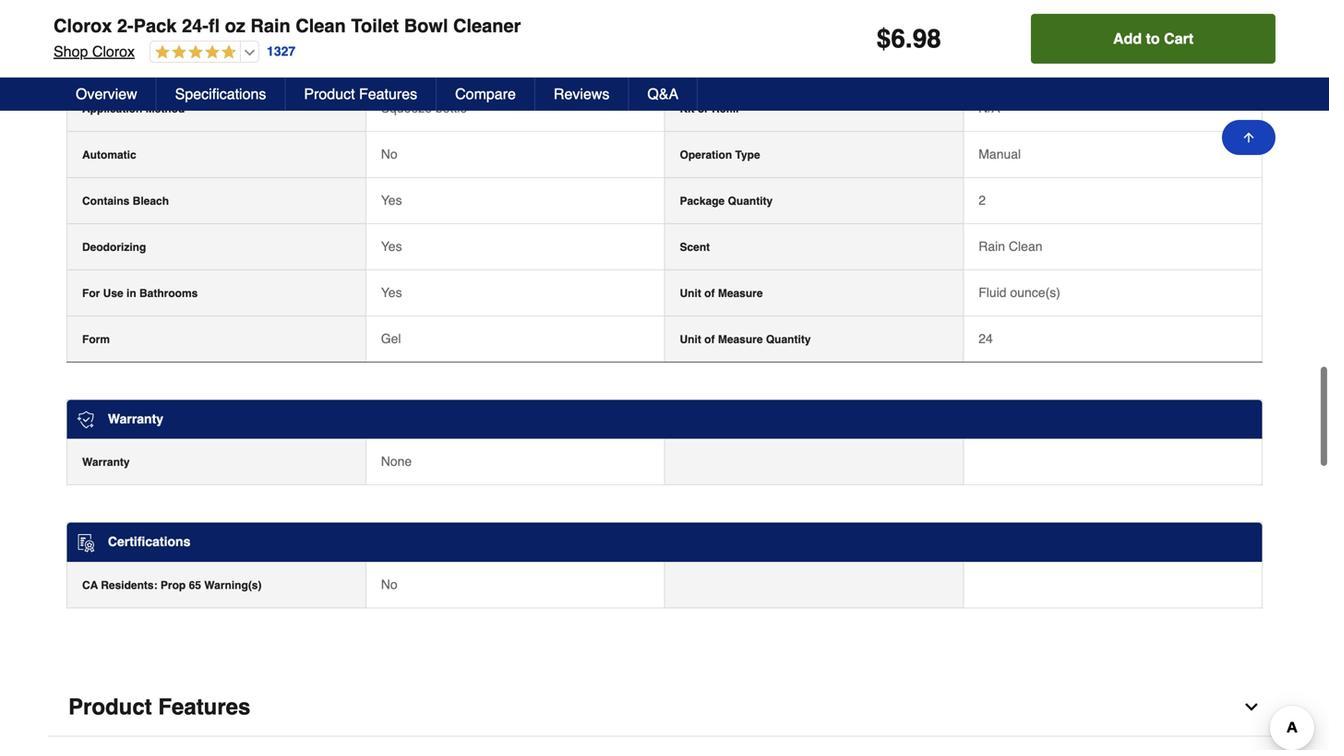 Task type: vqa. For each thing, say whether or not it's contained in the screenshot.
the rightmost Product
yes



Task type: describe. For each thing, give the bounding box(es) containing it.
1 vertical spatial clorox
[[92, 43, 135, 60]]

0 vertical spatial product features
[[304, 85, 417, 102]]

measure for fluid ounce(s)
[[718, 287, 763, 300]]

to
[[1146, 30, 1160, 47]]

contains
[[82, 195, 130, 208]]

4.7 stars image
[[151, 44, 236, 61]]

automatic
[[82, 149, 136, 161]]

scent
[[680, 241, 710, 254]]

1 vertical spatial warranty
[[82, 456, 130, 469]]

for use in bathrooms
[[82, 287, 198, 300]]

no for automatic
[[381, 147, 398, 161]]

$ 6 . 98
[[877, 24, 942, 54]]

65
[[189, 579, 201, 592]]

for
[[82, 287, 100, 300]]

compare
[[455, 85, 516, 102]]

fluid ounce(s)
[[979, 285, 1061, 300]]

0 horizontal spatial product features
[[68, 695, 251, 720]]

unit of measure quantity
[[680, 333, 811, 346]]

.
[[906, 24, 913, 54]]

0 vertical spatial warranty
[[108, 412, 163, 426]]

compare button
[[437, 78, 535, 111]]

1 vertical spatial quantity
[[766, 333, 811, 346]]

type
[[735, 149, 760, 161]]

antibacterial
[[82, 56, 149, 69]]

operation
[[680, 149, 732, 161]]

bottle
[[436, 101, 467, 115]]

certifications
[[108, 535, 191, 549]]

fl
[[209, 15, 220, 36]]

residents:
[[101, 579, 157, 592]]

q&a
[[648, 85, 679, 102]]

6
[[891, 24, 906, 54]]

oz
[[225, 15, 245, 36]]

0 horizontal spatial product
[[68, 695, 152, 720]]

unit for 24
[[680, 333, 701, 346]]

cleaner
[[453, 15, 521, 36]]

arrow up image
[[1242, 130, 1257, 145]]

bowl
[[404, 15, 448, 36]]

overview button
[[57, 78, 157, 111]]

1 vertical spatial clean
[[1009, 239, 1043, 254]]

manual
[[979, 147, 1021, 161]]

bleach
[[133, 195, 169, 208]]

cart
[[1164, 30, 1194, 47]]

98
[[913, 24, 942, 54]]

features for product features 'button' to the bottom
[[158, 695, 251, 720]]

kit or refill
[[680, 102, 739, 115]]

measure for 24
[[718, 333, 763, 346]]

$
[[877, 24, 891, 54]]

application
[[82, 102, 142, 115]]



Task type: locate. For each thing, give the bounding box(es) containing it.
prop
[[161, 579, 186, 592]]

unit
[[680, 287, 701, 300], [680, 333, 701, 346]]

0 vertical spatial clean
[[296, 15, 346, 36]]

1 vertical spatial unit
[[680, 333, 701, 346]]

of down scent
[[705, 287, 715, 300]]

1 horizontal spatial clean
[[1009, 239, 1043, 254]]

2 measure from the top
[[718, 333, 763, 346]]

0 vertical spatial product features button
[[286, 78, 437, 111]]

reviews
[[554, 85, 610, 102]]

yes for fluid
[[381, 285, 402, 300]]

quantity
[[728, 195, 773, 208], [766, 333, 811, 346]]

1 vertical spatial product features
[[68, 695, 251, 720]]

0 vertical spatial clorox
[[54, 15, 112, 36]]

0 vertical spatial no
[[381, 147, 398, 161]]

unit for fluid ounce(s)
[[680, 287, 701, 300]]

measure down unit of measure
[[718, 333, 763, 346]]

1 vertical spatial of
[[705, 333, 715, 346]]

2
[[979, 193, 986, 208]]

rain clean
[[979, 239, 1043, 254]]

n/a
[[979, 101, 1000, 115]]

warranty up certifications
[[82, 456, 130, 469]]

of down unit of measure
[[705, 333, 715, 346]]

clean up fluid ounce(s)
[[1009, 239, 1043, 254]]

warranty
[[108, 412, 163, 426], [82, 456, 130, 469]]

package quantity
[[680, 195, 773, 208]]

clorox up the shop clorox
[[54, 15, 112, 36]]

product features button
[[286, 78, 437, 111], [48, 679, 1281, 737]]

unit of measure
[[680, 287, 763, 300]]

1327
[[267, 44, 296, 59]]

warranty down form at the top of the page
[[108, 412, 163, 426]]

0 vertical spatial rain
[[251, 15, 291, 36]]

in
[[126, 287, 136, 300]]

0 vertical spatial features
[[104, 13, 158, 28]]

clean
[[296, 15, 346, 36], [1009, 239, 1043, 254]]

deodorizing
[[82, 241, 146, 254]]

features
[[104, 13, 158, 28], [359, 85, 417, 102], [158, 695, 251, 720]]

2 of from the top
[[705, 333, 715, 346]]

unit down scent
[[680, 287, 701, 300]]

2 vertical spatial yes
[[381, 285, 402, 300]]

add to cart button
[[1031, 14, 1276, 64]]

gel
[[381, 331, 401, 346]]

package
[[680, 195, 725, 208]]

clorox
[[54, 15, 112, 36], [92, 43, 135, 60]]

ounce(s)
[[1010, 285, 1061, 300]]

24-
[[182, 15, 209, 36]]

squeeze
[[381, 101, 432, 115]]

2 unit from the top
[[680, 333, 701, 346]]

chevron down image
[[1243, 698, 1261, 717]]

no
[[381, 147, 398, 161], [381, 577, 398, 592]]

0 horizontal spatial clean
[[296, 15, 346, 36]]

application method
[[82, 102, 185, 115]]

measure up unit of measure quantity
[[718, 287, 763, 300]]

toilet
[[351, 15, 399, 36]]

kit
[[680, 102, 695, 115]]

of for fluid ounce(s)
[[705, 287, 715, 300]]

reviews button
[[535, 78, 629, 111]]

measure
[[718, 287, 763, 300], [718, 333, 763, 346]]

rain
[[251, 15, 291, 36], [979, 239, 1005, 254]]

1 vertical spatial yes
[[381, 239, 402, 254]]

0 vertical spatial of
[[705, 287, 715, 300]]

add to cart
[[1113, 30, 1194, 47]]

1 no from the top
[[381, 147, 398, 161]]

clorox down the 2-
[[92, 43, 135, 60]]

specifications
[[175, 85, 266, 102]]

0 horizontal spatial rain
[[251, 15, 291, 36]]

shop clorox
[[54, 43, 135, 60]]

0 vertical spatial measure
[[718, 287, 763, 300]]

2 no from the top
[[381, 577, 398, 592]]

contains bleach
[[82, 195, 169, 208]]

clean left toilet
[[296, 15, 346, 36]]

shop
[[54, 43, 88, 60]]

operation type
[[680, 149, 760, 161]]

form
[[82, 333, 110, 346]]

rain up fluid
[[979, 239, 1005, 254]]

1 vertical spatial measure
[[718, 333, 763, 346]]

2-
[[117, 15, 134, 36]]

1 yes from the top
[[381, 193, 402, 208]]

1 unit from the top
[[680, 287, 701, 300]]

of
[[705, 287, 715, 300], [705, 333, 715, 346]]

1 vertical spatial features
[[359, 85, 417, 102]]

ca
[[82, 579, 98, 592]]

fluid
[[979, 285, 1007, 300]]

clorox 2-pack 24-fl oz rain clean toilet bowl cleaner
[[54, 15, 521, 36]]

product features
[[304, 85, 417, 102], [68, 695, 251, 720]]

q&a button
[[629, 78, 698, 111]]

unit down unit of measure
[[680, 333, 701, 346]]

3 yes from the top
[[381, 285, 402, 300]]

1 vertical spatial product
[[68, 695, 152, 720]]

0 vertical spatial yes
[[381, 193, 402, 208]]

1 vertical spatial no
[[381, 577, 398, 592]]

bathrooms
[[139, 287, 198, 300]]

none
[[381, 454, 412, 469]]

product
[[304, 85, 355, 102], [68, 695, 152, 720]]

no for ca residents: prop 65 warning(s)
[[381, 577, 398, 592]]

pack
[[134, 15, 177, 36]]

squeeze bottle
[[381, 101, 467, 115]]

2 vertical spatial features
[[158, 695, 251, 720]]

yes
[[381, 193, 402, 208], [381, 239, 402, 254], [381, 285, 402, 300]]

method
[[146, 102, 185, 115]]

0 vertical spatial unit
[[680, 287, 701, 300]]

add
[[1113, 30, 1142, 47]]

refill
[[712, 102, 739, 115]]

of for 24
[[705, 333, 715, 346]]

use
[[103, 287, 123, 300]]

warning(s)
[[204, 579, 262, 592]]

overview
[[76, 85, 137, 102]]

1 horizontal spatial rain
[[979, 239, 1005, 254]]

1 vertical spatial product features button
[[48, 679, 1281, 737]]

1 vertical spatial rain
[[979, 239, 1005, 254]]

1 of from the top
[[705, 287, 715, 300]]

ca residents: prop 65 warning(s)
[[82, 579, 262, 592]]

yes for rain
[[381, 239, 402, 254]]

specifications button
[[157, 78, 286, 111]]

rain up 1327
[[251, 15, 291, 36]]

0 vertical spatial product
[[304, 85, 355, 102]]

1 horizontal spatial product
[[304, 85, 355, 102]]

0 vertical spatial quantity
[[728, 195, 773, 208]]

notes image
[[77, 14, 91, 29]]

1 measure from the top
[[718, 287, 763, 300]]

2 yes from the top
[[381, 239, 402, 254]]

24
[[979, 331, 993, 346]]

or
[[698, 102, 709, 115]]

features for top product features 'button'
[[359, 85, 417, 102]]

1 horizontal spatial product features
[[304, 85, 417, 102]]



